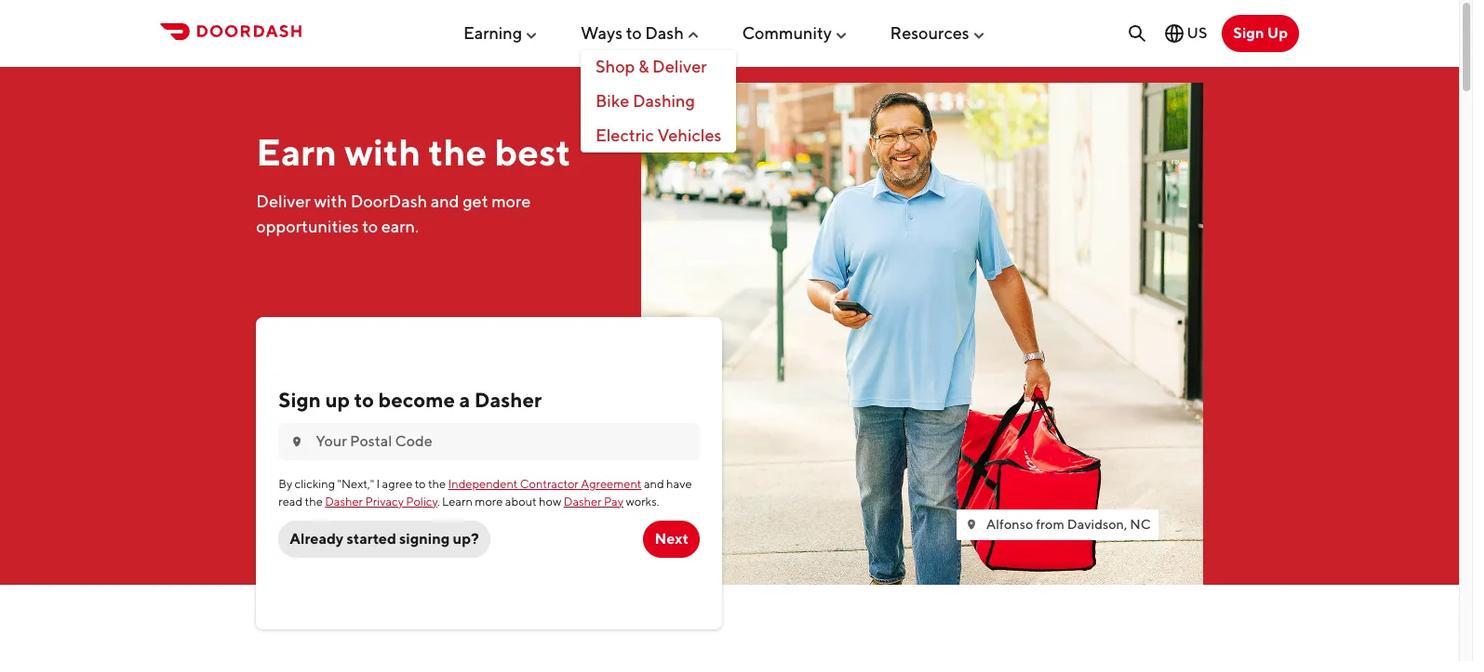 Task type: describe. For each thing, give the bounding box(es) containing it.
doordash
[[351, 191, 427, 211]]

vehicles
[[658, 125, 722, 145]]

already started signing up?
[[290, 531, 479, 548]]

the inside and have read the
[[305, 495, 323, 509]]

sign for sign up
[[1234, 24, 1265, 42]]

up
[[325, 388, 350, 412]]

independent
[[448, 478, 518, 492]]

ways
[[581, 23, 623, 43]]

works.
[[626, 495, 659, 509]]

ways to dash link
[[581, 16, 701, 50]]

globe line image
[[1163, 22, 1186, 45]]

a
[[460, 388, 470, 412]]

by clicking "next," i agree to the independent contractor agreement
[[279, 478, 642, 492]]

more for learn
[[475, 495, 503, 509]]

location pin image
[[290, 435, 305, 450]]

Your Postal Code text field
[[316, 432, 689, 453]]

up
[[1268, 24, 1289, 42]]

to right up
[[354, 388, 374, 412]]

up?
[[453, 531, 479, 548]]

.
[[438, 495, 440, 509]]

earn
[[256, 130, 337, 174]]

"next,"
[[338, 478, 374, 492]]

earning link
[[464, 16, 539, 50]]

dasher pay link
[[564, 495, 624, 509]]

next button
[[644, 521, 700, 559]]

next
[[655, 531, 689, 548]]

1 horizontal spatial dasher
[[475, 388, 542, 412]]

to left 'dash' at the left top of the page
[[626, 23, 642, 43]]

and inside deliver with doordash and get more opportunities to earn.
[[431, 191, 460, 211]]

electric vehicles link
[[581, 119, 737, 153]]

earn with the best
[[256, 130, 571, 174]]

with for the
[[345, 130, 421, 174]]

opportunities
[[256, 217, 359, 236]]

earning
[[464, 23, 523, 43]]

i
[[377, 478, 380, 492]]

community
[[742, 23, 832, 43]]

to inside deliver with doordash and get more opportunities to earn.
[[362, 217, 378, 236]]

nc
[[1130, 517, 1151, 533]]

electric
[[596, 125, 654, 145]]

alfonso
[[987, 517, 1034, 533]]

sign for sign up to become a dasher
[[279, 388, 321, 412]]

independent contractor agreement link
[[448, 478, 642, 492]]

shop & deliver
[[596, 57, 707, 77]]

bike dashing link
[[581, 85, 737, 119]]

community link
[[742, 16, 849, 50]]

sign up to become a dasher
[[279, 388, 542, 412]]

agree
[[382, 478, 413, 492]]

0 vertical spatial the
[[429, 130, 487, 174]]

already
[[290, 531, 344, 548]]

us
[[1188, 24, 1208, 42]]

location pin image
[[964, 518, 979, 533]]



Task type: locate. For each thing, give the bounding box(es) containing it.
0 vertical spatial and
[[431, 191, 460, 211]]

with
[[345, 130, 421, 174], [314, 191, 347, 211]]

alfonso from davidson, nc image
[[641, 82, 1203, 585]]

dasher left pay
[[564, 495, 602, 509]]

dash
[[645, 23, 684, 43]]

resources link
[[891, 16, 987, 50]]

0 horizontal spatial deliver
[[256, 191, 311, 211]]

2 horizontal spatial dasher
[[564, 495, 602, 509]]

and left 'get'
[[431, 191, 460, 211]]

sign inside button
[[1234, 24, 1265, 42]]

earn.
[[382, 217, 419, 236]]

to left earn.
[[362, 217, 378, 236]]

resources
[[891, 23, 970, 43]]

1 horizontal spatial sign
[[1234, 24, 1265, 42]]

1 vertical spatial the
[[428, 478, 446, 492]]

with inside deliver with doordash and get more opportunities to earn.
[[314, 191, 347, 211]]

shop & deliver link
[[581, 51, 737, 85]]

deliver up opportunities
[[256, 191, 311, 211]]

alfonso from davidson, nc
[[987, 517, 1151, 533]]

dasher
[[475, 388, 542, 412], [325, 495, 363, 509], [564, 495, 602, 509]]

about
[[505, 495, 537, 509]]

and inside and have read the
[[644, 478, 664, 492]]

the up the .
[[428, 478, 446, 492]]

deliver inside deliver with doordash and get more opportunities to earn.
[[256, 191, 311, 211]]

by
[[279, 478, 293, 492]]

best
[[495, 130, 571, 174]]

to up policy
[[415, 478, 426, 492]]

more
[[492, 191, 531, 211], [475, 495, 503, 509]]

1 vertical spatial deliver
[[256, 191, 311, 211]]

agreement
[[581, 478, 642, 492]]

with up doordash
[[345, 130, 421, 174]]

sign
[[1234, 24, 1265, 42], [279, 388, 321, 412]]

ways to dash
[[581, 23, 684, 43]]

already started signing up? button
[[279, 521, 490, 559]]

from
[[1036, 517, 1065, 533]]

have
[[667, 478, 692, 492]]

davidson,
[[1068, 517, 1128, 533]]

electric vehicles
[[596, 125, 722, 145]]

to
[[626, 23, 642, 43], [362, 217, 378, 236], [354, 388, 374, 412], [415, 478, 426, 492]]

1 vertical spatial and
[[644, 478, 664, 492]]

dasher down "next,"
[[325, 495, 363, 509]]

become
[[379, 388, 455, 412]]

and have read the
[[279, 478, 692, 509]]

deliver
[[653, 57, 707, 77], [256, 191, 311, 211]]

1 horizontal spatial and
[[644, 478, 664, 492]]

dasher privacy policy link
[[325, 495, 438, 509]]

1 vertical spatial sign
[[279, 388, 321, 412]]

and up works.
[[644, 478, 664, 492]]

dashing
[[633, 91, 695, 111]]

read
[[279, 495, 303, 509]]

more inside deliver with doordash and get more opportunities to earn.
[[492, 191, 531, 211]]

sign up button
[[1223, 15, 1300, 52]]

pay
[[604, 495, 624, 509]]

dasher privacy policy . learn more about how dasher pay works.
[[325, 495, 659, 509]]

clicking
[[295, 478, 335, 492]]

the up 'get'
[[429, 130, 487, 174]]

the down clicking at the left bottom of the page
[[305, 495, 323, 509]]

more right 'get'
[[492, 191, 531, 211]]

0 horizontal spatial dasher
[[325, 495, 363, 509]]

and
[[431, 191, 460, 211], [644, 478, 664, 492]]

with up opportunities
[[314, 191, 347, 211]]

sign up
[[1234, 24, 1289, 42]]

2 vertical spatial the
[[305, 495, 323, 509]]

1 vertical spatial more
[[475, 495, 503, 509]]

bike dashing
[[596, 91, 695, 111]]

deliver with doordash and get more opportunities to earn.
[[256, 191, 531, 236]]

started
[[347, 531, 396, 548]]

bike
[[596, 91, 630, 111]]

0 vertical spatial sign
[[1234, 24, 1265, 42]]

0 vertical spatial more
[[492, 191, 531, 211]]

how
[[539, 495, 562, 509]]

more for get
[[492, 191, 531, 211]]

contractor
[[520, 478, 579, 492]]

signing
[[399, 531, 450, 548]]

0 vertical spatial deliver
[[653, 57, 707, 77]]

deliver right & at the left top of page
[[653, 57, 707, 77]]

0 vertical spatial with
[[345, 130, 421, 174]]

privacy
[[365, 495, 404, 509]]

0 horizontal spatial sign
[[279, 388, 321, 412]]

shop
[[596, 57, 635, 77]]

more down independent
[[475, 495, 503, 509]]

learn
[[442, 495, 473, 509]]

get
[[463, 191, 488, 211]]

&
[[639, 57, 649, 77]]

the
[[429, 130, 487, 174], [428, 478, 446, 492], [305, 495, 323, 509]]

1 vertical spatial with
[[314, 191, 347, 211]]

policy
[[406, 495, 438, 509]]

with for doordash
[[314, 191, 347, 211]]

1 horizontal spatial deliver
[[653, 57, 707, 77]]

0 horizontal spatial and
[[431, 191, 460, 211]]

dasher up your postal code "text field" at the left of page
[[475, 388, 542, 412]]



Task type: vqa. For each thing, say whether or not it's contained in the screenshot.
learn
yes



